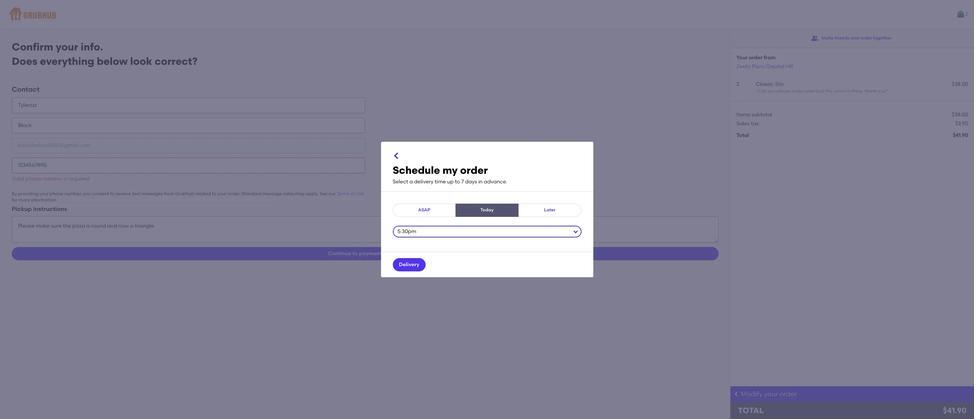 Task type: describe. For each thing, give the bounding box(es) containing it.
schedule
[[393, 164, 440, 177]]

look
[[130, 55, 152, 67]]

required
[[68, 176, 90, 182]]

order.
[[228, 191, 240, 196]]

grubhub
[[175, 191, 194, 196]]

stix
[[775, 81, 784, 87]]

2 " from the left
[[887, 89, 889, 94]]

modify your order
[[741, 390, 797, 398]]

your inside confirm your info. does everything below look correct?
[[56, 41, 78, 53]]

see
[[320, 191, 328, 196]]

and
[[851, 35, 859, 41]]

for
[[12, 198, 18, 203]]

that
[[815, 89, 824, 94]]

delivery
[[399, 262, 419, 268]]

1 vertical spatial total
[[738, 406, 764, 415]]

order inside schedule my order select a delivery time up to 7 days in advance.
[[460, 164, 488, 177]]

contact
[[12, 85, 40, 94]]

sales
[[737, 120, 750, 127]]

hill
[[786, 63, 793, 70]]

1 " from the left
[[756, 89, 758, 94]]

to left receive
[[110, 191, 115, 196]]

invite
[[822, 35, 834, 41]]

modify
[[741, 390, 763, 398]]

invite friends and order together
[[822, 35, 892, 41]]

please
[[777, 89, 791, 94]]

a
[[410, 179, 413, 185]]

number,
[[64, 191, 82, 196]]

schedule my order select a delivery time up to 7 days in advance.
[[393, 164, 507, 185]]

valid
[[12, 176, 24, 182]]

pickup
[[12, 206, 32, 213]]

0 horizontal spatial 2
[[737, 81, 739, 87]]

apply.
[[306, 191, 319, 196]]

sure
[[805, 89, 814, 94]]

consent
[[92, 191, 109, 196]]

providing
[[18, 191, 38, 196]]

friends
[[835, 35, 850, 41]]

can
[[758, 89, 767, 94]]

Phone telephone field
[[12, 158, 365, 173]]

0 vertical spatial total
[[737, 132, 749, 139]]

receive
[[116, 191, 131, 196]]

to right related
[[212, 191, 216, 196]]

info.
[[81, 41, 103, 53]]

together
[[873, 35, 892, 41]]

to inside button
[[353, 251, 358, 257]]

people icon image
[[811, 35, 819, 42]]

number
[[43, 176, 62, 182]]

by providing your phone number, you consent to receive text messages from grubhub related to your order. standard message rates may apply. see our terms of use for more information.
[[12, 191, 364, 203]]

1 vertical spatial $41.90
[[943, 406, 967, 415]]

1 vertical spatial is
[[63, 176, 67, 182]]

7
[[461, 179, 464, 185]]

correct?
[[155, 55, 198, 67]]

my
[[443, 164, 458, 177]]

0 vertical spatial $41.90
[[953, 132, 968, 139]]

invite friends and order together button
[[811, 32, 892, 45]]

from inside the your order from zeeks pizza capitol hill
[[764, 55, 776, 61]]

items
[[737, 112, 750, 118]]

later
[[544, 208, 556, 213]]

your left order.
[[217, 191, 227, 196]]

there,
[[851, 89, 864, 94]]

$38.00 " can you please make sure that the ranch is there, thank you! "
[[756, 81, 968, 94]]

2 inside 2 button
[[965, 11, 968, 17]]

$38.00 for $38.00 " can you please make sure that the ranch is there, thank you! "
[[952, 81, 968, 87]]

advance.
[[484, 179, 507, 185]]

zeeks
[[737, 63, 751, 70]]

from inside by providing your phone number, you consent to receive text messages from grubhub related to your order. standard message rates may apply. see our terms of use for more information.
[[164, 191, 174, 196]]

time
[[435, 179, 446, 185]]

up
[[447, 179, 454, 185]]

items subtotal
[[737, 112, 772, 118]]

later button
[[518, 204, 581, 217]]

classic
[[756, 81, 774, 87]]

you inside by providing your phone number, you consent to receive text messages from grubhub related to your order. standard message rates may apply. see our terms of use for more information.
[[83, 191, 91, 196]]

instructions
[[33, 206, 67, 213]]

does
[[12, 55, 37, 67]]

related
[[195, 191, 211, 196]]

delivery
[[414, 179, 434, 185]]

thank
[[865, 89, 877, 94]]

classic stix
[[756, 81, 784, 87]]

$38.00 for $38.00
[[952, 112, 968, 118]]

more
[[19, 198, 30, 203]]

zeeks pizza capitol hill link
[[737, 63, 793, 70]]

continue to payment method
[[328, 251, 403, 257]]

your up the information.
[[39, 191, 49, 196]]



Task type: locate. For each thing, give the bounding box(es) containing it.
today
[[480, 208, 494, 213]]

order up days
[[460, 164, 488, 177]]

1 vertical spatial from
[[164, 191, 174, 196]]

message
[[263, 191, 282, 196]]

2 button
[[957, 8, 968, 21]]

1 horizontal spatial 2
[[965, 11, 968, 17]]

total
[[737, 132, 749, 139], [738, 406, 764, 415]]

rates
[[283, 191, 294, 196]]

0 horizontal spatial phone
[[25, 176, 41, 182]]

make
[[792, 89, 804, 94]]

1 vertical spatial 2
[[737, 81, 739, 87]]

your order from zeeks pizza capitol hill
[[737, 55, 793, 70]]

pickup instructions
[[12, 206, 67, 213]]

"
[[756, 89, 758, 94], [887, 89, 889, 94]]

is left there,
[[847, 89, 850, 94]]

messages
[[141, 191, 163, 196]]

payment
[[359, 251, 382, 257]]

0 vertical spatial $38.00
[[952, 81, 968, 87]]

our
[[329, 191, 336, 196]]

" right thank on the top
[[887, 89, 889, 94]]

1 horizontal spatial from
[[764, 55, 776, 61]]

order inside the your order from zeeks pizza capitol hill
[[749, 55, 763, 61]]

svg image
[[392, 151, 401, 160]]

asap
[[418, 208, 430, 213]]

order
[[860, 35, 872, 41], [749, 55, 763, 61], [460, 164, 488, 177], [780, 390, 797, 398]]

0 vertical spatial from
[[764, 55, 776, 61]]

0 horizontal spatial "
[[756, 89, 758, 94]]

order up 'pizza'
[[749, 55, 763, 61]]

you left consent
[[83, 191, 91, 196]]

sales tax
[[737, 120, 759, 127]]

valid phone number is required
[[12, 176, 90, 182]]

you!
[[878, 89, 887, 94]]

$38.00 inside $38.00 " can you please make sure that the ranch is there, thank you! "
[[952, 81, 968, 87]]

1 horizontal spatial phone
[[50, 191, 63, 196]]

you
[[768, 89, 776, 94], [83, 191, 91, 196]]

method
[[383, 251, 403, 257]]

0 vertical spatial phone
[[25, 176, 41, 182]]

subtotal
[[752, 112, 772, 118]]

by
[[12, 191, 17, 196]]

to inside schedule my order select a delivery time up to 7 days in advance.
[[455, 179, 460, 185]]

0 horizontal spatial from
[[164, 191, 174, 196]]

order right the modify
[[780, 390, 797, 398]]

continue
[[328, 251, 351, 257]]

terms of use link
[[337, 191, 364, 196]]

text
[[132, 191, 140, 196]]

order right and
[[860, 35, 872, 41]]

1 $38.00 from the top
[[952, 81, 968, 87]]

is right the number
[[63, 176, 67, 182]]

pizza
[[752, 63, 765, 70]]

confirm
[[12, 41, 53, 53]]

from
[[764, 55, 776, 61], [164, 191, 174, 196]]

1 horizontal spatial "
[[887, 89, 889, 94]]

information.
[[31, 198, 57, 203]]

terms
[[337, 191, 350, 196]]

continue to payment method button
[[12, 247, 719, 261]]

1 horizontal spatial you
[[768, 89, 776, 94]]

phone inside by providing your phone number, you consent to receive text messages from grubhub related to your order. standard message rates may apply. see our terms of use for more information.
[[50, 191, 63, 196]]

valid phone number is required alert
[[12, 176, 90, 182]]

phone up the information.
[[50, 191, 63, 196]]

tax
[[751, 120, 759, 127]]

Pickup instructions text field
[[12, 216, 719, 243]]

may
[[295, 191, 305, 196]]

to left "payment"
[[353, 251, 358, 257]]

to left 7
[[455, 179, 460, 185]]

confirm your info. does everything below look correct?
[[12, 41, 198, 67]]

you down classic stix
[[768, 89, 776, 94]]

of
[[351, 191, 355, 196]]

1 vertical spatial phone
[[50, 191, 63, 196]]

asap button
[[393, 204, 456, 217]]

from left the grubhub
[[164, 191, 174, 196]]

$38.00
[[952, 81, 968, 87], [952, 112, 968, 118]]

First name text field
[[12, 98, 365, 113]]

standard
[[241, 191, 261, 196]]

days
[[465, 179, 477, 185]]

0 vertical spatial 2
[[965, 11, 968, 17]]

order inside 'button'
[[860, 35, 872, 41]]

$3.90
[[955, 120, 968, 127]]

below
[[97, 55, 128, 67]]

your right the modify
[[764, 390, 778, 398]]

you inside $38.00 " can you please make sure that the ranch is there, thank you! "
[[768, 89, 776, 94]]

Last name text field
[[12, 118, 365, 133]]

capitol
[[766, 63, 785, 70]]

0 horizontal spatial you
[[83, 191, 91, 196]]

2 $38.00 from the top
[[952, 112, 968, 118]]

0 vertical spatial you
[[768, 89, 776, 94]]

" down classic
[[756, 89, 758, 94]]

select
[[393, 179, 408, 185]]

today button
[[456, 204, 519, 217]]

in
[[478, 179, 483, 185]]

phone right valid
[[25, 176, 41, 182]]

from up the zeeks pizza capitol hill link
[[764, 55, 776, 61]]

total down the modify
[[738, 406, 764, 415]]

everything
[[40, 55, 94, 67]]

the
[[825, 89, 832, 94]]

delivery button
[[393, 258, 426, 272]]

phone
[[25, 176, 41, 182], [50, 191, 63, 196]]

1 horizontal spatial is
[[847, 89, 850, 94]]

ranch
[[833, 89, 846, 94]]

is inside $38.00 " can you please make sure that the ranch is there, thank you! "
[[847, 89, 850, 94]]

2
[[965, 11, 968, 17], [737, 81, 739, 87]]

your
[[737, 55, 748, 61]]

your up everything
[[56, 41, 78, 53]]

main navigation navigation
[[0, 0, 974, 29]]

1 vertical spatial $38.00
[[952, 112, 968, 118]]

1 vertical spatial you
[[83, 191, 91, 196]]

0 horizontal spatial is
[[63, 176, 67, 182]]

0 vertical spatial is
[[847, 89, 850, 94]]

total down sales
[[737, 132, 749, 139]]

use
[[356, 191, 364, 196]]

to
[[455, 179, 460, 185], [110, 191, 115, 196], [212, 191, 216, 196], [353, 251, 358, 257]]

is
[[847, 89, 850, 94], [63, 176, 67, 182]]



Task type: vqa. For each thing, say whether or not it's contained in the screenshot.
on
no



